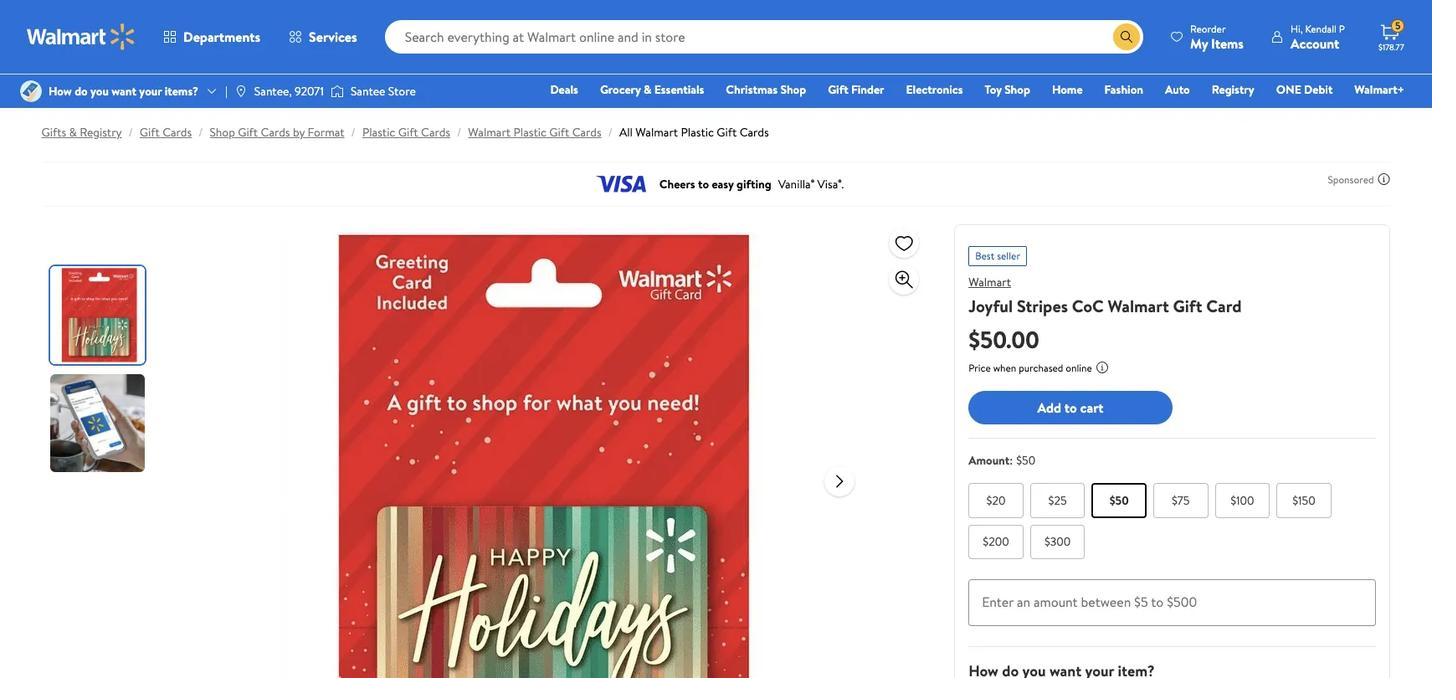 Task type: locate. For each thing, give the bounding box(es) containing it.
/ right plastic gift cards link
[[457, 124, 462, 141]]

/ right format on the left top
[[351, 124, 356, 141]]

1 horizontal spatial plastic
[[514, 124, 547, 141]]

1 vertical spatial to
[[1151, 593, 1164, 611]]

enter
[[982, 593, 1014, 611]]

walmart joyful stripes coc walmart gift card $50.00
[[969, 274, 1242, 356]]

store
[[388, 83, 416, 100]]

3 cards from the left
[[421, 124, 450, 141]]

amount
[[1034, 593, 1078, 611]]

price when purchased online
[[969, 361, 1092, 375]]

shop right "toy"
[[1005, 81, 1030, 98]]

grocery & essentials
[[600, 81, 704, 98]]

1 horizontal spatial registry
[[1212, 81, 1255, 98]]

0 horizontal spatial to
[[1065, 398, 1077, 417]]

& right grocery
[[644, 81, 652, 98]]

|
[[225, 83, 228, 100]]

1 horizontal spatial &
[[644, 81, 652, 98]]

when
[[993, 361, 1017, 375]]

between
[[1081, 593, 1131, 611]]

 image
[[331, 83, 344, 100]]

departments
[[183, 28, 260, 46]]

plastic down santee store
[[362, 124, 395, 141]]

/ left gift cards link in the left top of the page
[[129, 124, 133, 141]]

p
[[1339, 21, 1345, 36]]

$25
[[1049, 492, 1067, 509]]

0 vertical spatial to
[[1065, 398, 1077, 417]]

0 horizontal spatial $50
[[1016, 452, 1036, 469]]

4 / from the left
[[457, 124, 462, 141]]

/ right gift cards link in the left top of the page
[[199, 124, 203, 141]]

registry
[[1212, 81, 1255, 98], [80, 124, 122, 141]]

$300
[[1045, 534, 1071, 550]]

add to cart
[[1038, 398, 1104, 417]]

services button
[[275, 17, 371, 57]]

kendall
[[1305, 21, 1337, 36]]

auto
[[1165, 81, 1190, 98]]

plastic down essentials
[[681, 124, 714, 141]]

to left cart on the right
[[1065, 398, 1077, 417]]

home link
[[1045, 80, 1090, 99]]

$50 right amount: at bottom right
[[1016, 452, 1036, 469]]

0 horizontal spatial  image
[[20, 80, 42, 102]]

& right gifts
[[69, 124, 77, 141]]

 image right |
[[234, 85, 248, 98]]

1 horizontal spatial $50
[[1110, 492, 1129, 509]]

gift
[[828, 81, 849, 98], [140, 124, 160, 141], [238, 124, 258, 141], [398, 124, 418, 141], [549, 124, 569, 141], [717, 124, 737, 141], [1173, 295, 1203, 317]]

0 horizontal spatial registry
[[80, 124, 122, 141]]

gift down store
[[398, 124, 418, 141]]

registry down items
[[1212, 81, 1255, 98]]

gifts & registry / gift cards / shop gift cards by format / plastic gift cards / walmart plastic gift cards / all walmart plastic gift cards
[[41, 124, 769, 141]]

0 vertical spatial &
[[644, 81, 652, 98]]

to
[[1065, 398, 1077, 417], [1151, 593, 1164, 611]]

essentials
[[655, 81, 704, 98]]

$200
[[983, 534, 1009, 550]]

gifts & registry link
[[41, 124, 122, 141]]

you
[[90, 83, 109, 100]]

1 horizontal spatial  image
[[234, 85, 248, 98]]

to right $5
[[1151, 593, 1164, 611]]

walmart right coc
[[1108, 295, 1169, 317]]

$500
[[1167, 593, 1197, 611]]

$50.00
[[969, 323, 1040, 356]]

shop gift cards by format link
[[210, 124, 345, 141]]

shop right christmas
[[781, 81, 806, 98]]

shop down |
[[210, 124, 235, 141]]

santee
[[351, 83, 385, 100]]

registry down 'you'
[[80, 124, 122, 141]]

joyful stripes coc walmart gift card image
[[276, 224, 811, 678]]

shop for christmas shop
[[781, 81, 806, 98]]

gift down santee,
[[238, 124, 258, 141]]

& for grocery
[[644, 81, 652, 98]]

gift left card
[[1173, 295, 1203, 317]]

1 vertical spatial &
[[69, 124, 77, 141]]

santee,
[[254, 83, 292, 100]]

card
[[1207, 295, 1242, 317]]

3 plastic from the left
[[681, 124, 714, 141]]

amount:
[[969, 452, 1013, 469]]

/
[[129, 124, 133, 141], [199, 124, 203, 141], [351, 124, 356, 141], [457, 124, 462, 141], [608, 124, 613, 141]]

1 horizontal spatial shop
[[781, 81, 806, 98]]

deals link
[[543, 80, 586, 99]]

1 vertical spatial registry
[[80, 124, 122, 141]]

plastic
[[362, 124, 395, 141], [514, 124, 547, 141], [681, 124, 714, 141]]

0 vertical spatial registry
[[1212, 81, 1255, 98]]

electronics
[[906, 81, 963, 98]]

hi,
[[1291, 21, 1303, 36]]

0 horizontal spatial &
[[69, 124, 77, 141]]

gift cards link
[[140, 124, 192, 141]]

christmas shop link
[[719, 80, 814, 99]]

toy shop link
[[977, 80, 1038, 99]]

next media item image
[[830, 471, 850, 491]]

walmart image
[[27, 23, 136, 50]]

ad disclaimer and feedback for skylinedisplayad image
[[1377, 172, 1391, 186]]

one debit link
[[1269, 80, 1341, 99]]

shop
[[781, 81, 806, 98], [1005, 81, 1030, 98], [210, 124, 235, 141]]

 image for santee, 92071
[[234, 85, 248, 98]]

debit
[[1304, 81, 1333, 98]]

plastic gift cards link
[[362, 124, 450, 141]]

priceoptions option group
[[962, 483, 1377, 566]]

& for gifts
[[69, 124, 77, 141]]

walmart
[[468, 124, 511, 141], [636, 124, 678, 141], [969, 274, 1011, 290], [1108, 295, 1169, 317]]

all walmart plastic gift cards link
[[619, 124, 769, 141]]

$50 left $75
[[1110, 492, 1129, 509]]

joyful stripes coc walmart gift card - image 2 of 2 image
[[50, 374, 148, 472]]

0 horizontal spatial plastic
[[362, 124, 395, 141]]

items?
[[165, 83, 198, 100]]

2 horizontal spatial plastic
[[681, 124, 714, 141]]

format
[[308, 124, 345, 141]]

/ left all
[[608, 124, 613, 141]]

$5
[[1134, 593, 1148, 611]]

do
[[75, 83, 88, 100]]

plastic down deals link
[[514, 124, 547, 141]]

walmart+
[[1355, 81, 1405, 98]]

walmart up joyful
[[969, 274, 1011, 290]]

 image for how do you want your items?
[[20, 80, 42, 102]]

$50
[[1016, 452, 1036, 469], [1110, 492, 1129, 509]]

2 horizontal spatial shop
[[1005, 81, 1030, 98]]

1 vertical spatial $50
[[1110, 492, 1129, 509]]

cards
[[163, 124, 192, 141], [261, 124, 290, 141], [421, 124, 450, 141], [572, 124, 602, 141], [740, 124, 769, 141]]

&
[[644, 81, 652, 98], [69, 124, 77, 141]]

1 horizontal spatial to
[[1151, 593, 1164, 611]]

 image
[[20, 80, 42, 102], [234, 85, 248, 98]]

seller
[[997, 249, 1020, 263]]

how do you want your items?
[[49, 83, 198, 100]]

walmart right all
[[636, 124, 678, 141]]

gift left finder
[[828, 81, 849, 98]]

best seller
[[975, 249, 1020, 263]]

 image left how
[[20, 80, 42, 102]]

Enter an amount between $5 to $500 text field
[[969, 579, 1377, 626]]

$75
[[1172, 492, 1190, 509]]



Task type: describe. For each thing, give the bounding box(es) containing it.
0 vertical spatial $50
[[1016, 452, 1036, 469]]

5 $178.77
[[1379, 19, 1404, 53]]

0 horizontal spatial shop
[[210, 124, 235, 141]]

92071
[[295, 83, 324, 100]]

$100
[[1231, 492, 1254, 509]]

one debit
[[1276, 81, 1333, 98]]

legal information image
[[1096, 361, 1109, 374]]

joyful stripes coc walmart gift card - image 1 of 2 image
[[50, 266, 148, 364]]

zoom image modal image
[[894, 270, 914, 290]]

enter an amount between $5 to $500
[[982, 593, 1197, 611]]

services
[[309, 28, 357, 46]]

how
[[49, 83, 72, 100]]

$50 inside "priceoptions" option group
[[1110, 492, 1129, 509]]

2 cards from the left
[[261, 124, 290, 141]]

by
[[293, 124, 305, 141]]

stripes
[[1017, 295, 1068, 317]]

price
[[969, 361, 991, 375]]

add to favorites list, joyful stripes coc walmart gift card image
[[894, 232, 914, 253]]

an
[[1017, 593, 1031, 611]]

Walmart Site-Wide search field
[[385, 20, 1144, 54]]

fashion
[[1105, 81, 1144, 98]]

1 cards from the left
[[163, 124, 192, 141]]

walmart plastic gift cards link
[[468, 124, 602, 141]]

reorder
[[1190, 21, 1226, 36]]

want
[[112, 83, 136, 100]]

coc
[[1072, 295, 1104, 317]]

gift down deals link
[[549, 124, 569, 141]]

gift finder
[[828, 81, 884, 98]]

walmart right plastic gift cards link
[[468, 124, 511, 141]]

items
[[1211, 34, 1244, 52]]

gifts
[[41, 124, 66, 141]]

my
[[1190, 34, 1208, 52]]

all
[[619, 124, 633, 141]]

$150
[[1293, 492, 1316, 509]]

registry link
[[1204, 80, 1262, 99]]

1 / from the left
[[129, 124, 133, 141]]

toy
[[985, 81, 1002, 98]]

search icon image
[[1120, 30, 1134, 44]]

hi, kendall p account
[[1291, 21, 1345, 52]]

5 / from the left
[[608, 124, 613, 141]]

santee store
[[351, 83, 416, 100]]

fashion link
[[1097, 80, 1151, 99]]

gift inside gift finder link
[[828, 81, 849, 98]]

electronics link
[[899, 80, 971, 99]]

online
[[1066, 361, 1092, 375]]

purchased
[[1019, 361, 1063, 375]]

your
[[139, 83, 162, 100]]

christmas shop
[[726, 81, 806, 98]]

reorder my items
[[1190, 21, 1244, 52]]

5
[[1396, 19, 1401, 33]]

account
[[1291, 34, 1340, 52]]

grocery
[[600, 81, 641, 98]]

amount: $50
[[969, 452, 1036, 469]]

gift inside walmart joyful stripes coc walmart gift card $50.00
[[1173, 295, 1203, 317]]

gift down your in the top left of the page
[[140, 124, 160, 141]]

departments button
[[149, 17, 275, 57]]

walmart link
[[969, 274, 1011, 290]]

one
[[1276, 81, 1302, 98]]

auto link
[[1158, 80, 1198, 99]]

sponsored
[[1328, 172, 1374, 186]]

shop for toy shop
[[1005, 81, 1030, 98]]

$20
[[987, 492, 1006, 509]]

5 cards from the left
[[740, 124, 769, 141]]

add to cart button
[[969, 391, 1173, 424]]

best
[[975, 249, 995, 263]]

christmas
[[726, 81, 778, 98]]

gift finder link
[[821, 80, 892, 99]]

2 plastic from the left
[[514, 124, 547, 141]]

$178.77
[[1379, 41, 1404, 53]]

home
[[1052, 81, 1083, 98]]

grocery & essentials link
[[593, 80, 712, 99]]

finder
[[851, 81, 884, 98]]

add
[[1038, 398, 1061, 417]]

to inside button
[[1065, 398, 1077, 417]]

gift down christmas
[[717, 124, 737, 141]]

3 / from the left
[[351, 124, 356, 141]]

2 / from the left
[[199, 124, 203, 141]]

walmart+ link
[[1347, 80, 1412, 99]]

joyful
[[969, 295, 1013, 317]]

toy shop
[[985, 81, 1030, 98]]

santee, 92071
[[254, 83, 324, 100]]

4 cards from the left
[[572, 124, 602, 141]]

deals
[[550, 81, 578, 98]]

1 plastic from the left
[[362, 124, 395, 141]]

Search search field
[[385, 20, 1144, 54]]

cart
[[1080, 398, 1104, 417]]



Task type: vqa. For each thing, say whether or not it's contained in the screenshot.
Disney Junior Firebuds HQ Playset with Fire Truck Vehicle & Action Figure for Kids Ages 3+ image
no



